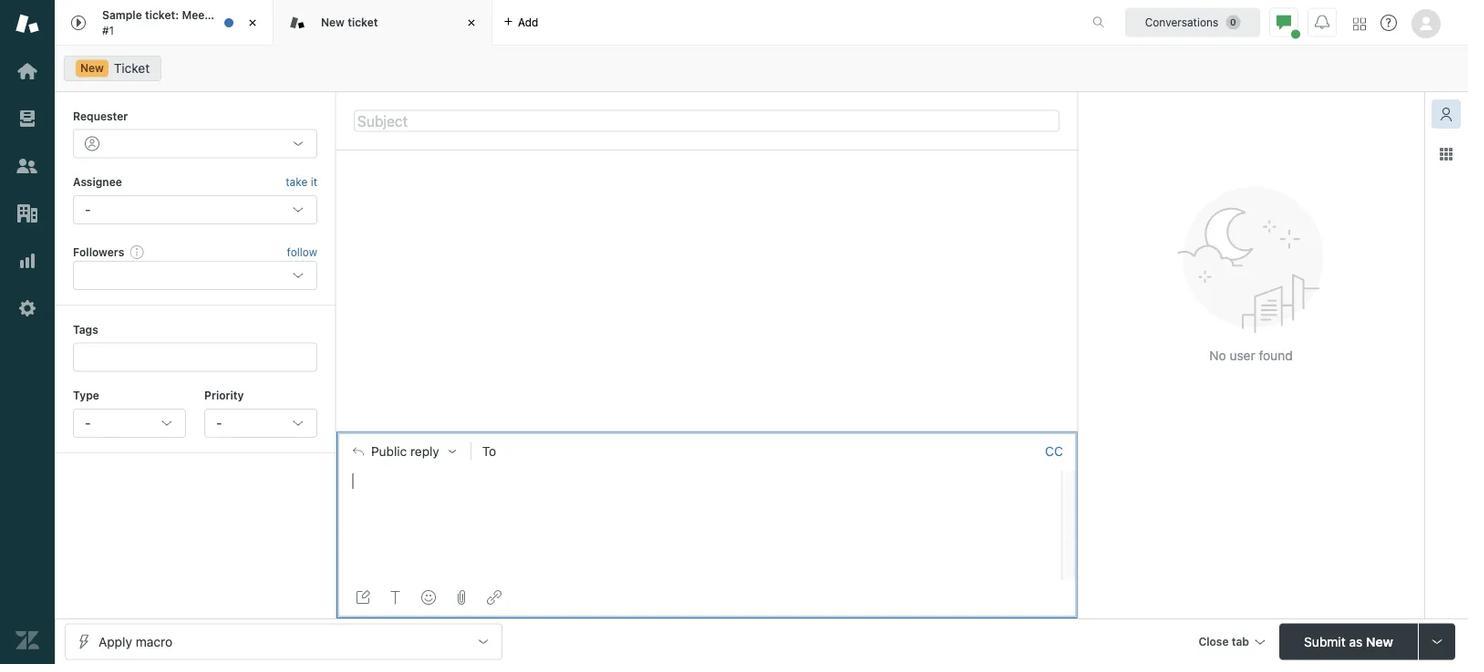 Task type: vqa. For each thing, say whether or not it's contained in the screenshot.
"plan"
no



Task type: describe. For each thing, give the bounding box(es) containing it.
zendesk products image
[[1354, 18, 1367, 31]]

sample ticket: meet the ticket #1
[[102, 9, 263, 36]]

close tab button
[[1191, 624, 1273, 663]]

no
[[1210, 348, 1227, 363]]

followers element
[[73, 261, 317, 290]]

public reply button
[[337, 432, 471, 471]]

new ticket tab
[[274, 0, 493, 46]]

get help image
[[1381, 15, 1398, 31]]

close tab
[[1199, 635, 1250, 648]]

reporting image
[[16, 249, 39, 273]]

close image
[[463, 14, 481, 32]]

macro
[[136, 634, 173, 649]]

add link (cmd k) image
[[487, 590, 502, 605]]

- button for type
[[73, 409, 186, 438]]

views image
[[16, 107, 39, 130]]

ticket inside "sample ticket: meet the ticket #1"
[[232, 9, 263, 22]]

1 horizontal spatial ticket
[[348, 16, 378, 29]]

it
[[311, 176, 317, 188]]

zendesk image
[[16, 629, 39, 652]]

reply
[[411, 444, 440, 459]]

take it
[[286, 176, 317, 188]]

new for new ticket
[[321, 16, 345, 29]]

submit as new
[[1305, 634, 1394, 649]]

customers image
[[16, 154, 39, 178]]

insert emojis image
[[421, 590, 436, 605]]

no user found
[[1210, 348, 1293, 363]]

#1
[[102, 24, 114, 36]]

get started image
[[16, 59, 39, 83]]

main element
[[0, 0, 55, 664]]

tabs tab list
[[55, 0, 1074, 46]]

public reply
[[371, 444, 440, 459]]

found
[[1259, 348, 1293, 363]]

displays possible ticket submission types image
[[1431, 635, 1445, 649]]

ticket:
[[145, 9, 179, 22]]

zendesk support image
[[16, 12, 39, 36]]

conversations
[[1146, 16, 1219, 29]]

public
[[371, 444, 407, 459]]

follow button
[[287, 244, 317, 260]]

tab
[[1232, 635, 1250, 648]]

button displays agent's chat status as online. image
[[1277, 15, 1292, 30]]

requester
[[73, 109, 128, 122]]

user
[[1230, 348, 1256, 363]]

add attachment image
[[454, 590, 469, 605]]

minimize composer image
[[700, 424, 714, 439]]

draft mode image
[[356, 590, 370, 605]]

close
[[1199, 635, 1229, 648]]

the
[[212, 9, 229, 22]]



Task type: locate. For each thing, give the bounding box(es) containing it.
new for new
[[80, 62, 104, 74]]

add
[[518, 16, 539, 29]]

- button for priority
[[204, 409, 317, 438]]

tags
[[73, 323, 98, 336]]

new left ticket
[[80, 62, 104, 74]]

customer context image
[[1440, 107, 1454, 121]]

new inside secondary element
[[80, 62, 104, 74]]

1 horizontal spatial new
[[321, 16, 345, 29]]

to
[[482, 444, 497, 459]]

conversations button
[[1126, 8, 1261, 37]]

format text image
[[389, 590, 403, 605]]

tab
[[55, 0, 274, 46]]

requester element
[[73, 129, 317, 158]]

- for priority
[[216, 416, 222, 431]]

- button
[[73, 409, 186, 438], [204, 409, 317, 438]]

1 vertical spatial new
[[80, 62, 104, 74]]

type
[[73, 389, 99, 402]]

1 - button from the left
[[73, 409, 186, 438]]

0 vertical spatial new
[[321, 16, 345, 29]]

notifications image
[[1316, 15, 1330, 30]]

organizations image
[[16, 202, 39, 225]]

- inside assignee "element"
[[85, 202, 91, 217]]

as
[[1350, 634, 1363, 649]]

0 horizontal spatial ticket
[[232, 9, 263, 22]]

Subject field
[[354, 110, 1060, 132]]

- for type
[[85, 416, 91, 431]]

cc
[[1046, 444, 1064, 459]]

info on adding followers image
[[130, 244, 144, 259]]

0 horizontal spatial new
[[80, 62, 104, 74]]

sample
[[102, 9, 142, 22]]

take it button
[[286, 173, 317, 191]]

add button
[[493, 0, 550, 45]]

secondary element
[[55, 50, 1469, 87]]

new right the as
[[1367, 634, 1394, 649]]

- button down type on the bottom left of the page
[[73, 409, 186, 438]]

ticket
[[114, 61, 150, 76]]

apply macro
[[99, 634, 173, 649]]

new inside tab
[[321, 16, 345, 29]]

admin image
[[16, 297, 39, 320]]

assignee element
[[73, 195, 317, 224]]

followers
[[73, 245, 124, 258]]

meet
[[182, 9, 209, 22]]

close image
[[244, 14, 262, 32]]

- down type on the bottom left of the page
[[85, 416, 91, 431]]

new
[[321, 16, 345, 29], [80, 62, 104, 74], [1367, 634, 1394, 649]]

Public reply composer text field
[[345, 471, 1056, 509]]

ticket
[[232, 9, 263, 22], [348, 16, 378, 29]]

take
[[286, 176, 308, 188]]

2 horizontal spatial new
[[1367, 634, 1394, 649]]

apps image
[[1440, 147, 1454, 161]]

tab containing sample ticket: meet the ticket
[[55, 0, 274, 46]]

apply
[[99, 634, 132, 649]]

cc button
[[1046, 443, 1064, 460]]

follow
[[287, 245, 317, 258]]

priority
[[204, 389, 244, 402]]

- button down priority at the bottom
[[204, 409, 317, 438]]

- down assignee
[[85, 202, 91, 217]]

- down priority at the bottom
[[216, 416, 222, 431]]

new ticket
[[321, 16, 378, 29]]

-
[[85, 202, 91, 217], [85, 416, 91, 431], [216, 416, 222, 431]]

new right close icon
[[321, 16, 345, 29]]

1 horizontal spatial - button
[[204, 409, 317, 438]]

2 - button from the left
[[204, 409, 317, 438]]

assignee
[[73, 176, 122, 188]]

submit
[[1305, 634, 1346, 649]]

0 horizontal spatial - button
[[73, 409, 186, 438]]

2 vertical spatial new
[[1367, 634, 1394, 649]]

None field
[[508, 442, 1038, 461]]



